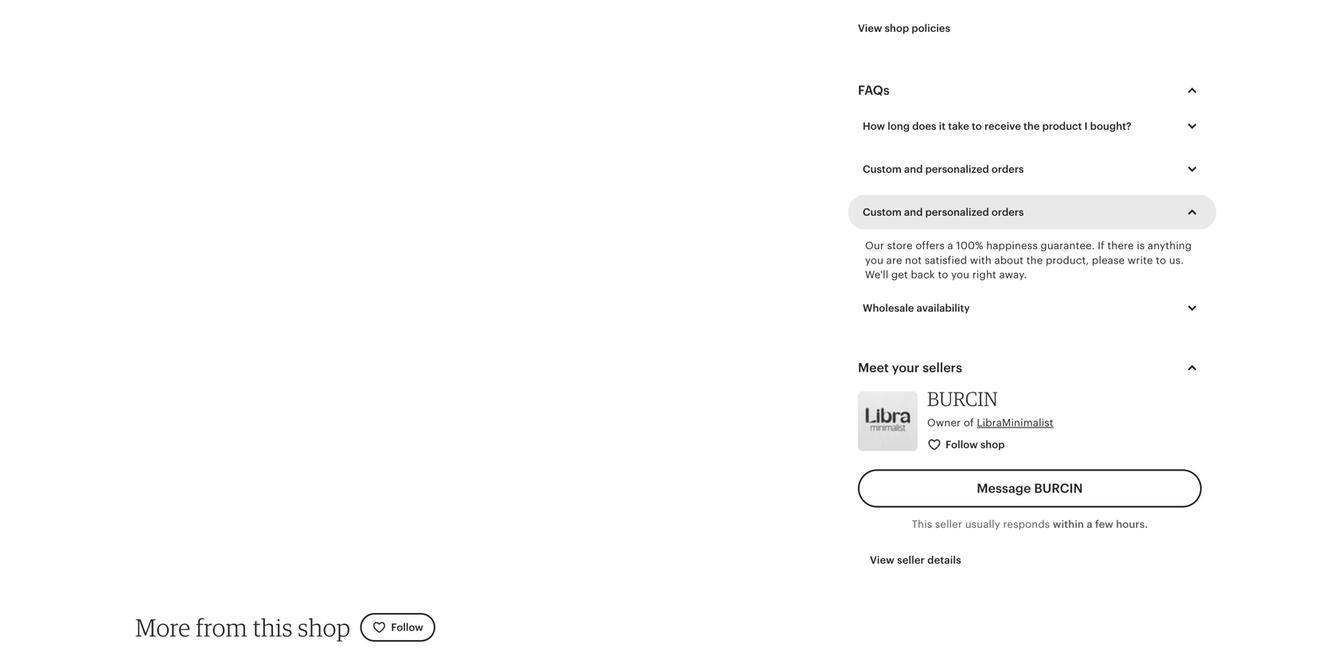 Task type: locate. For each thing, give the bounding box(es) containing it.
2 custom and personalized orders from the top
[[863, 206, 1025, 218]]

to left us.
[[1157, 254, 1167, 266]]

view left the details
[[870, 554, 895, 566]]

burcin up of
[[928, 387, 999, 411]]

burcin
[[928, 387, 999, 411], [1035, 481, 1084, 496]]

0 vertical spatial to
[[972, 120, 983, 132]]

custom and personalized orders button
[[851, 153, 1214, 186], [851, 196, 1214, 229]]

0 horizontal spatial burcin
[[928, 387, 999, 411]]

1 horizontal spatial follow
[[946, 439, 978, 451]]

2 custom from the top
[[863, 206, 902, 218]]

meet
[[858, 361, 889, 375]]

meet your sellers button
[[844, 349, 1217, 387]]

follow button
[[360, 613, 436, 642]]

and down does
[[905, 163, 923, 175]]

1 vertical spatial you
[[952, 269, 970, 281]]

custom up our
[[863, 206, 902, 218]]

0 vertical spatial orders
[[992, 163, 1025, 175]]

orders for 2nd custom and personalized orders dropdown button
[[992, 206, 1025, 218]]

away.
[[1000, 269, 1028, 281]]

2 vertical spatial to
[[938, 269, 949, 281]]

bought?
[[1091, 120, 1132, 132]]

wholesale availability button
[[851, 292, 1214, 325]]

1 horizontal spatial shop
[[885, 22, 910, 34]]

orders
[[992, 163, 1025, 175], [992, 206, 1025, 218]]

personalized up 100% in the top right of the page
[[926, 206, 990, 218]]

1 orders from the top
[[992, 163, 1025, 175]]

2 vertical spatial shop
[[298, 613, 351, 642]]

1 horizontal spatial a
[[1087, 518, 1093, 530]]

few
[[1096, 518, 1114, 530]]

to right take
[[972, 120, 983, 132]]

seller
[[936, 518, 963, 530], [898, 554, 925, 566]]

you down our
[[866, 254, 884, 266]]

burcin up 'within' at the bottom of the page
[[1035, 481, 1084, 496]]

1 vertical spatial burcin
[[1035, 481, 1084, 496]]

1 vertical spatial follow
[[391, 621, 424, 633]]

more from this shop
[[135, 613, 351, 642]]

offers
[[916, 240, 945, 252]]

custom and personalized orders down it at the right top of the page
[[863, 163, 1025, 175]]

from
[[196, 613, 248, 642]]

you
[[866, 254, 884, 266], [952, 269, 970, 281]]

and up "store"
[[905, 206, 923, 218]]

shop left policies
[[885, 22, 910, 34]]

not
[[906, 254, 922, 266]]

0 vertical spatial burcin
[[928, 387, 999, 411]]

2 horizontal spatial to
[[1157, 254, 1167, 266]]

0 vertical spatial personalized
[[926, 163, 990, 175]]

more
[[135, 613, 191, 642]]

custom and personalized orders button up happiness on the top of page
[[851, 196, 1214, 229]]

custom
[[863, 163, 902, 175], [863, 206, 902, 218]]

shop down libraminimalist 'link'
[[981, 439, 1005, 451]]

shop
[[885, 22, 910, 34], [981, 439, 1005, 451], [298, 613, 351, 642]]

personalized
[[926, 163, 990, 175], [926, 206, 990, 218]]

to down satisfied
[[938, 269, 949, 281]]

1 vertical spatial custom and personalized orders button
[[851, 196, 1214, 229]]

view
[[858, 22, 883, 34], [870, 554, 895, 566]]

please
[[1093, 254, 1126, 266]]

this seller usually responds within a few hours.
[[912, 518, 1149, 530]]

2 orders from the top
[[992, 206, 1025, 218]]

sellers
[[923, 361, 963, 375]]

personalized for second custom and personalized orders dropdown button from the bottom
[[926, 163, 990, 175]]

shop for view
[[885, 22, 910, 34]]

how long does it take to receive the product i bought? button
[[851, 110, 1214, 143]]

it
[[940, 120, 946, 132]]

orders up happiness on the top of page
[[992, 206, 1025, 218]]

view shop policies
[[858, 22, 951, 34]]

custom and personalized orders
[[863, 163, 1025, 175], [863, 206, 1025, 218]]

personalized down take
[[926, 163, 990, 175]]

1 horizontal spatial you
[[952, 269, 970, 281]]

you down satisfied
[[952, 269, 970, 281]]

shop inside button
[[981, 439, 1005, 451]]

a
[[948, 240, 954, 252], [1087, 518, 1093, 530]]

1 vertical spatial shop
[[981, 439, 1005, 451]]

usually
[[966, 518, 1001, 530]]

a left few
[[1087, 518, 1093, 530]]

seller left the details
[[898, 554, 925, 566]]

0 vertical spatial seller
[[936, 518, 963, 530]]

availability
[[917, 302, 970, 314]]

1 vertical spatial seller
[[898, 554, 925, 566]]

0 vertical spatial and
[[905, 163, 923, 175]]

view inside view shop policies button
[[858, 22, 883, 34]]

2 personalized from the top
[[926, 206, 990, 218]]

seller right this
[[936, 518, 963, 530]]

orders for second custom and personalized orders dropdown button from the bottom
[[992, 163, 1025, 175]]

custom for 2nd custom and personalized orders dropdown button
[[863, 206, 902, 218]]

shop inside button
[[885, 22, 910, 34]]

1 vertical spatial view
[[870, 554, 895, 566]]

store
[[888, 240, 913, 252]]

1 personalized from the top
[[926, 163, 990, 175]]

libraminimalist
[[977, 417, 1054, 429]]

2 custom and personalized orders button from the top
[[851, 196, 1214, 229]]

follow
[[946, 439, 978, 451], [391, 621, 424, 633]]

1 vertical spatial and
[[905, 206, 923, 218]]

1 custom and personalized orders from the top
[[863, 163, 1025, 175]]

libraminimalist link
[[977, 417, 1054, 429]]

view inside view seller details link
[[870, 554, 895, 566]]

1 vertical spatial to
[[1157, 254, 1167, 266]]

1 horizontal spatial seller
[[936, 518, 963, 530]]

2 and from the top
[[905, 206, 923, 218]]

0 vertical spatial custom
[[863, 163, 902, 175]]

your
[[893, 361, 920, 375]]

1 and from the top
[[905, 163, 923, 175]]

follow for follow shop
[[946, 439, 978, 451]]

owner
[[928, 417, 961, 429]]

2 horizontal spatial shop
[[981, 439, 1005, 451]]

1 horizontal spatial to
[[972, 120, 983, 132]]

get
[[892, 269, 909, 281]]

to
[[972, 120, 983, 132], [1157, 254, 1167, 266], [938, 269, 949, 281]]

orders down receive
[[992, 163, 1025, 175]]

the right receive
[[1024, 120, 1040, 132]]

0 horizontal spatial a
[[948, 240, 954, 252]]

right
[[973, 269, 997, 281]]

1 horizontal spatial burcin
[[1035, 481, 1084, 496]]

faqs
[[858, 83, 890, 98]]

does
[[913, 120, 937, 132]]

0 vertical spatial custom and personalized orders button
[[851, 153, 1214, 186]]

shop right this
[[298, 613, 351, 642]]

the right about
[[1027, 254, 1044, 266]]

view seller details link
[[858, 546, 974, 575]]

happiness
[[987, 240, 1038, 252]]

we'll
[[866, 269, 889, 281]]

hours.
[[1117, 518, 1149, 530]]

0 vertical spatial view
[[858, 22, 883, 34]]

1 vertical spatial personalized
[[926, 206, 990, 218]]

view left policies
[[858, 22, 883, 34]]

of
[[964, 417, 975, 429]]

this
[[253, 613, 293, 642]]

the
[[1024, 120, 1040, 132], [1027, 254, 1044, 266]]

are
[[887, 254, 903, 266]]

is
[[1137, 240, 1146, 252]]

receive
[[985, 120, 1022, 132]]

and for 2nd custom and personalized orders dropdown button
[[905, 206, 923, 218]]

about
[[995, 254, 1024, 266]]

and for second custom and personalized orders dropdown button from the bottom
[[905, 163, 923, 175]]

and
[[905, 163, 923, 175], [905, 206, 923, 218]]

0 vertical spatial a
[[948, 240, 954, 252]]

1 vertical spatial the
[[1027, 254, 1044, 266]]

back
[[911, 269, 936, 281]]

1 custom and personalized orders button from the top
[[851, 153, 1214, 186]]

message burcin button
[[858, 469, 1203, 508]]

0 vertical spatial you
[[866, 254, 884, 266]]

0 vertical spatial custom and personalized orders
[[863, 163, 1025, 175]]

1 vertical spatial custom and personalized orders
[[863, 206, 1025, 218]]

custom and personalized orders up 'offers'
[[863, 206, 1025, 218]]

1 vertical spatial custom
[[863, 206, 902, 218]]

view seller details
[[870, 554, 962, 566]]

a up satisfied
[[948, 240, 954, 252]]

0 vertical spatial the
[[1024, 120, 1040, 132]]

burcin image
[[858, 392, 918, 451]]

0 horizontal spatial follow
[[391, 621, 424, 633]]

0 vertical spatial follow
[[946, 439, 978, 451]]

a inside our store offers a 100% happiness guarantee. if there is anything you are not satisfied with about the product, please write to us. we'll get back to you right away.
[[948, 240, 954, 252]]

1 vertical spatial orders
[[992, 206, 1025, 218]]

0 horizontal spatial you
[[866, 254, 884, 266]]

0 horizontal spatial seller
[[898, 554, 925, 566]]

1 custom from the top
[[863, 163, 902, 175]]

0 vertical spatial shop
[[885, 22, 910, 34]]

custom down how
[[863, 163, 902, 175]]

custom and personalized orders button down the how long does it take to receive the product i bought? dropdown button
[[851, 153, 1214, 186]]



Task type: vqa. For each thing, say whether or not it's contained in the screenshot.
SHOPS
no



Task type: describe. For each thing, give the bounding box(es) containing it.
how long does it take to receive the product i bought?
[[863, 120, 1132, 132]]

follow for follow
[[391, 621, 424, 633]]

wholesale availability
[[863, 302, 970, 314]]

custom and personalized orders for second custom and personalized orders dropdown button from the bottom
[[863, 163, 1025, 175]]

to inside dropdown button
[[972, 120, 983, 132]]

within
[[1053, 518, 1085, 530]]

how
[[863, 120, 886, 132]]

follow shop
[[946, 439, 1005, 451]]

0 horizontal spatial shop
[[298, 613, 351, 642]]

satisfied
[[925, 254, 968, 266]]

personalized for 2nd custom and personalized orders dropdown button
[[926, 206, 990, 218]]

policies
[[912, 22, 951, 34]]

our store offers a 100% happiness guarantee. if there is anything you are not satisfied with about the product, please write to us. we'll get back to you right away.
[[866, 240, 1193, 281]]

meet your sellers
[[858, 361, 963, 375]]

our
[[866, 240, 885, 252]]

100%
[[957, 240, 984, 252]]

burcin owner of libraminimalist
[[928, 387, 1054, 429]]

view for view shop policies
[[858, 22, 883, 34]]

shop for follow
[[981, 439, 1005, 451]]

take
[[949, 120, 970, 132]]

burcin inside button
[[1035, 481, 1084, 496]]

guarantee.
[[1041, 240, 1096, 252]]

there
[[1108, 240, 1135, 252]]

message burcin
[[977, 481, 1084, 496]]

the inside dropdown button
[[1024, 120, 1040, 132]]

if
[[1098, 240, 1105, 252]]

details
[[928, 554, 962, 566]]

long
[[888, 120, 910, 132]]

message
[[977, 481, 1032, 496]]

write
[[1128, 254, 1154, 266]]

custom for second custom and personalized orders dropdown button from the bottom
[[863, 163, 902, 175]]

anything
[[1148, 240, 1193, 252]]

responds
[[1004, 518, 1051, 530]]

this
[[912, 518, 933, 530]]

burcin inside burcin owner of libraminimalist
[[928, 387, 999, 411]]

i
[[1085, 120, 1088, 132]]

0 horizontal spatial to
[[938, 269, 949, 281]]

custom and personalized orders for 2nd custom and personalized orders dropdown button
[[863, 206, 1025, 218]]

faqs button
[[844, 71, 1217, 110]]

view for view seller details
[[870, 554, 895, 566]]

view shop policies button
[[847, 14, 963, 43]]

product,
[[1046, 254, 1090, 266]]

wholesale
[[863, 302, 915, 314]]

with
[[971, 254, 992, 266]]

product
[[1043, 120, 1083, 132]]

follow shop button
[[916, 430, 1019, 460]]

seller for view
[[898, 554, 925, 566]]

the inside our store offers a 100% happiness guarantee. if there is anything you are not satisfied with about the product, please write to us. we'll get back to you right away.
[[1027, 254, 1044, 266]]

seller for this
[[936, 518, 963, 530]]

us.
[[1170, 254, 1185, 266]]

1 vertical spatial a
[[1087, 518, 1093, 530]]



